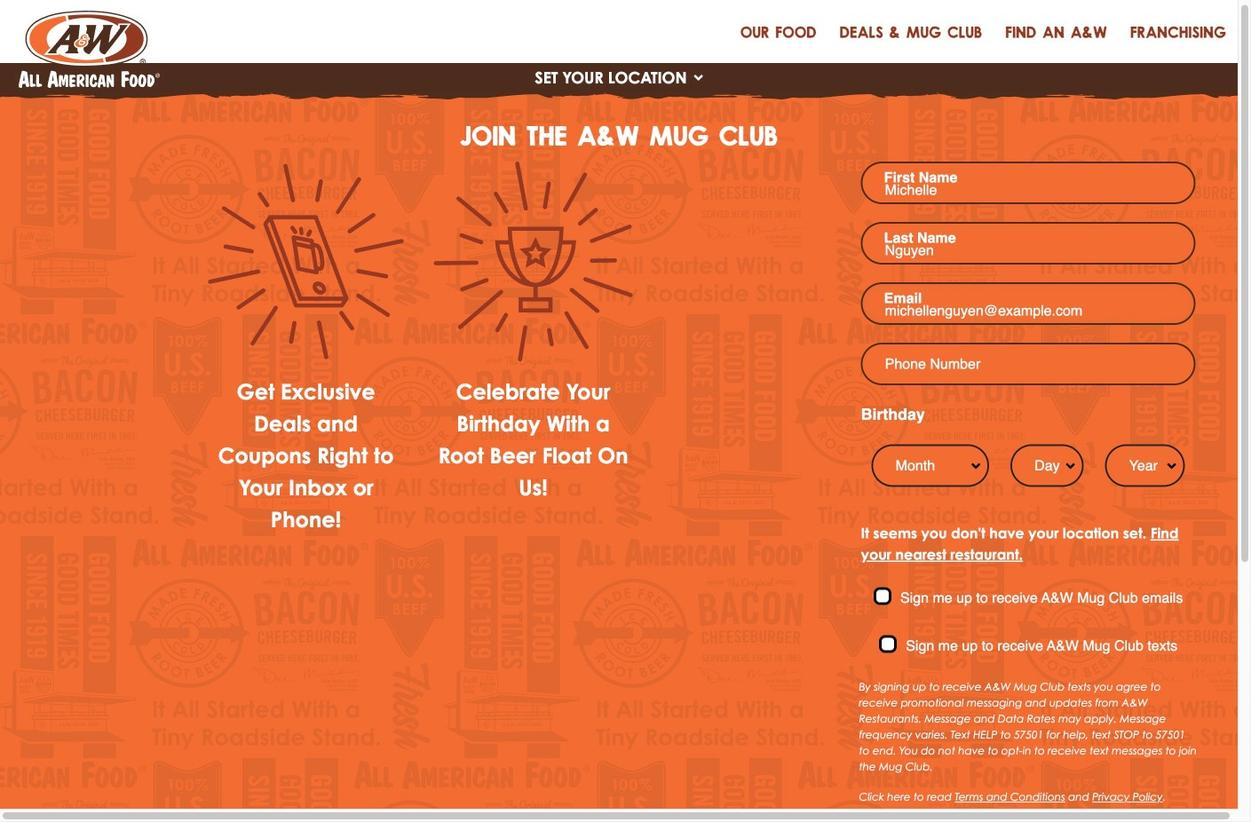 Task type: describe. For each thing, give the bounding box(es) containing it.
celebrate your birthday! image
[[434, 162, 633, 362]]

a&w restaurants image
[[19, 11, 160, 88]]

Email email field
[[862, 283, 1197, 325]]

First Name text field
[[862, 162, 1197, 204]]

deals & coupons image
[[207, 162, 406, 362]]

angle down image
[[695, 70, 703, 85]]

2 angle down image from the left
[[1067, 459, 1076, 474]]

3 angle down image from the left
[[1168, 459, 1177, 474]]



Task type: locate. For each thing, give the bounding box(es) containing it.
Last Name text field
[[862, 222, 1197, 265]]

angle down image
[[972, 459, 981, 474], [1067, 459, 1076, 474], [1168, 459, 1177, 474]]

1 angle down image from the left
[[972, 459, 981, 474]]

1 horizontal spatial angle down image
[[1067, 459, 1076, 474]]

2 horizontal spatial angle down image
[[1168, 459, 1177, 474]]

0 horizontal spatial angle down image
[[972, 459, 981, 474]]

Phone Number text field
[[862, 343, 1197, 386]]



Task type: vqa. For each thing, say whether or not it's contained in the screenshot.
Facebook image
no



